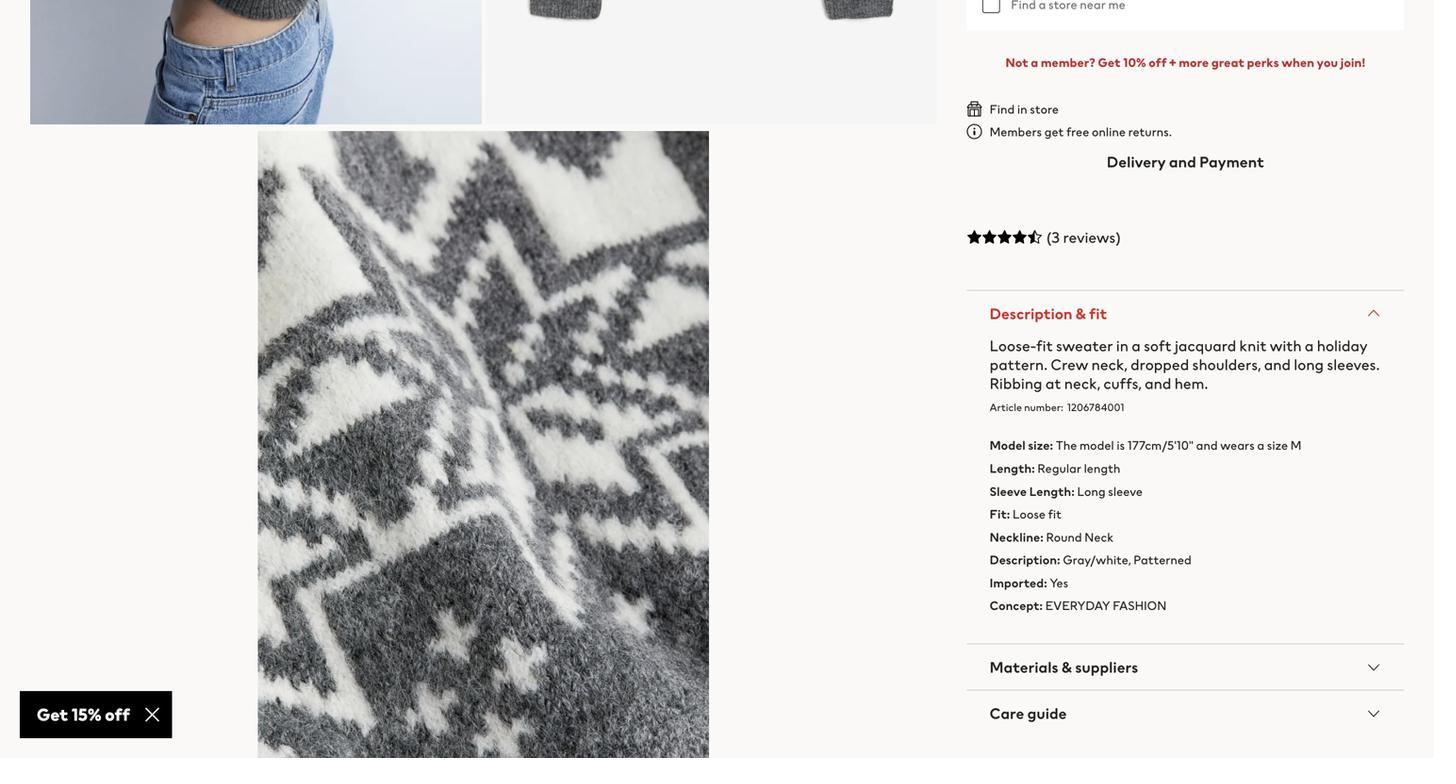 Task type: locate. For each thing, give the bounding box(es) containing it.
article
[[990, 400, 1023, 415]]

free
[[1067, 122, 1090, 140]]

care guide button
[[968, 691, 1405, 736]]

fit up sweater
[[1090, 303, 1108, 324]]

loose
[[1013, 505, 1046, 523]]

soft
[[1144, 335, 1172, 356]]

model
[[990, 437, 1026, 454]]

fit down description & fit
[[1037, 335, 1054, 356]]

member?
[[1041, 53, 1096, 71]]

1 vertical spatial fit
[[1037, 335, 1054, 356]]

&
[[1076, 303, 1087, 324], [1062, 656, 1073, 678]]

fit up round
[[1049, 505, 1062, 523]]

and
[[1170, 151, 1197, 172], [1265, 354, 1292, 375], [1145, 372, 1172, 394], [1197, 437, 1218, 454]]

at
[[1046, 372, 1062, 394]]

1 vertical spatial in
[[1117, 335, 1129, 356]]

regular
[[1038, 459, 1082, 477]]

the
[[1056, 437, 1078, 454]]

fit:
[[990, 505, 1011, 523]]

2 vertical spatial fit
[[1049, 505, 1062, 523]]

length:
[[990, 459, 1036, 477], [1030, 482, 1075, 500]]

members get free online returns.
[[990, 122, 1173, 140]]

and inside model size: the model is 177cm/5'10" and wears a size m length: regular length sleeve length: long sleeve fit: loose fit neckline: round neck description: gray/white, patterned imported: yes concept: everyday fashion
[[1197, 437, 1218, 454]]

sweater
[[1057, 335, 1114, 356]]

+
[[1170, 53, 1177, 71]]

find
[[990, 100, 1015, 118]]

more
[[1179, 53, 1210, 71]]

0 vertical spatial length:
[[990, 459, 1036, 477]]

hem.
[[1175, 372, 1209, 394]]

suppliers
[[1076, 656, 1139, 678]]

delivery
[[1107, 151, 1167, 172]]

length: up sleeve at the right
[[990, 459, 1036, 477]]

sleeve
[[990, 482, 1027, 500]]

0 horizontal spatial &
[[1062, 656, 1073, 678]]

loose-fit sweater in a soft jacquard knit with a holiday pattern. crew neck, dropped shoulders, and long sleeves. ribbing at neck, cuffs, and hem. article number: 1206784001
[[990, 335, 1381, 415]]

& for description
[[1076, 303, 1087, 324]]

0 vertical spatial in
[[1018, 100, 1028, 118]]

everyday
[[1046, 597, 1111, 615]]

fit inside loose-fit sweater in a soft jacquard knit with a holiday pattern. crew neck, dropped shoulders, and long sleeves. ribbing at neck, cuffs, and hem. article number: 1206784001
[[1037, 335, 1054, 356]]

model size: the model is 177cm/5'10" and wears a size m length: regular length sleeve length: long sleeve fit: loose fit neckline: round neck description: gray/white, patterned imported: yes concept: everyday fashion
[[990, 437, 1302, 615]]

off
[[1149, 53, 1167, 71]]

in
[[1018, 100, 1028, 118], [1117, 335, 1129, 356]]

1 horizontal spatial &
[[1076, 303, 1087, 324]]

a inside model size: the model is 177cm/5'10" and wears a size m length: regular length sleeve length: long sleeve fit: loose fit neckline: round neck description: gray/white, patterned imported: yes concept: everyday fashion
[[1258, 437, 1265, 454]]

length: down regular
[[1030, 482, 1075, 500]]

and inside delivery and payment "button"
[[1170, 151, 1197, 172]]

0 vertical spatial fit
[[1090, 303, 1108, 324]]

ribbing
[[990, 372, 1043, 394]]

& left suppliers
[[1062, 656, 1073, 678]]

fashion
[[1113, 597, 1167, 615]]

holiday
[[1318, 335, 1368, 356]]

a right not
[[1031, 53, 1039, 71]]

1 horizontal spatial in
[[1117, 335, 1129, 356]]

cuffs,
[[1104, 372, 1142, 394]]

materials & suppliers
[[990, 656, 1139, 678]]

members
[[990, 122, 1043, 140]]

sleeves.
[[1328, 354, 1381, 375]]

and left wears
[[1197, 437, 1218, 454]]

a
[[1031, 53, 1039, 71], [1132, 335, 1141, 356], [1306, 335, 1315, 356], [1258, 437, 1265, 454]]

fit
[[1090, 303, 1108, 324], [1037, 335, 1054, 356], [1049, 505, 1062, 523]]

a right "with"
[[1306, 335, 1315, 356]]

round
[[1047, 528, 1083, 546]]

neck,
[[1092, 354, 1128, 375], [1065, 372, 1101, 394]]

in right find
[[1018, 100, 1028, 118]]

loose-
[[990, 335, 1037, 356]]

1 vertical spatial &
[[1062, 656, 1073, 678]]

(3 reviews)
[[1047, 226, 1122, 248]]

in left soft
[[1117, 335, 1129, 356]]

(3 reviews) button
[[968, 214, 1405, 260]]

delivery and payment
[[1107, 151, 1265, 172]]

and left hem.
[[1145, 372, 1172, 394]]

and down returns.
[[1170, 151, 1197, 172]]

store
[[1030, 100, 1059, 118]]

description:
[[990, 551, 1061, 569]]

0 horizontal spatial in
[[1018, 100, 1028, 118]]

care guide
[[990, 703, 1067, 724]]

find in store
[[990, 100, 1059, 118]]

0 vertical spatial &
[[1076, 303, 1087, 324]]

a left size
[[1258, 437, 1265, 454]]

jacquard
[[1175, 335, 1237, 356]]

(3
[[1047, 226, 1061, 248]]

when
[[1282, 53, 1315, 71]]

m
[[1291, 437, 1302, 454]]

& up sweater
[[1076, 303, 1087, 324]]

gray/white,
[[1064, 551, 1132, 569]]



Task type: describe. For each thing, give the bounding box(es) containing it.
size
[[1268, 437, 1289, 454]]

pattern.
[[990, 354, 1048, 375]]

neck
[[1085, 528, 1114, 546]]

description
[[990, 303, 1073, 324]]

1 vertical spatial length:
[[1030, 482, 1075, 500]]

join!
[[1341, 53, 1366, 71]]

fit inside dropdown button
[[1090, 303, 1108, 324]]

4.5 / 5 image
[[968, 229, 1043, 245]]

imported:
[[990, 574, 1048, 592]]

knit
[[1240, 335, 1267, 356]]

materials & suppliers button
[[968, 645, 1405, 690]]

returns.
[[1129, 122, 1173, 140]]

shoulders,
[[1193, 354, 1262, 375]]

neckline:
[[990, 528, 1044, 546]]

patterned
[[1134, 551, 1192, 569]]

jacquard-knit sweater - gray/patterned - ladies | h&m us 5 image
[[258, 131, 710, 759]]

great
[[1212, 53, 1245, 71]]

perks
[[1248, 53, 1280, 71]]

concept:
[[990, 597, 1043, 615]]

not
[[1006, 53, 1029, 71]]

with
[[1271, 335, 1303, 356]]

dropped
[[1131, 354, 1190, 375]]

a left soft
[[1132, 335, 1141, 356]]

jacquard-knit sweater - gray/patterned - ladies | h&m us 3 image
[[30, 0, 482, 124]]

length
[[1085, 459, 1121, 477]]

wears
[[1221, 437, 1255, 454]]

in inside loose-fit sweater in a soft jacquard knit with a holiday pattern. crew neck, dropped shoulders, and long sleeves. ribbing at neck, cuffs, and hem. article number: 1206784001
[[1117, 335, 1129, 356]]

description & fit
[[990, 303, 1108, 324]]

177cm/5'10"
[[1128, 437, 1194, 454]]

get
[[1099, 53, 1121, 71]]

sleeve
[[1109, 482, 1143, 500]]

yes
[[1050, 574, 1069, 592]]

care
[[990, 703, 1025, 724]]

fit inside model size: the model is 177cm/5'10" and wears a size m length: regular length sleeve length: long sleeve fit: loose fit neckline: round neck description: gray/white, patterned imported: yes concept: everyday fashion
[[1049, 505, 1062, 523]]

description & fit button
[[968, 291, 1405, 336]]

& for materials
[[1062, 656, 1073, 678]]

long
[[1295, 354, 1325, 375]]

neck, right crew
[[1092, 354, 1128, 375]]

is
[[1117, 437, 1126, 454]]

reviews)
[[1064, 226, 1122, 248]]

payment
[[1200, 151, 1265, 172]]

crew
[[1051, 354, 1089, 375]]

neck, up 1206784001
[[1065, 372, 1101, 394]]

guide
[[1028, 703, 1067, 724]]

size:
[[1029, 437, 1054, 454]]

long
[[1078, 482, 1106, 500]]

you
[[1318, 53, 1339, 71]]

1206784001
[[1068, 400, 1125, 415]]

model
[[1080, 437, 1115, 454]]

number:
[[1025, 400, 1064, 415]]

online
[[1092, 122, 1126, 140]]

jacquard-knit sweater - gray/patterned - ladies | h&m us 4 image
[[486, 0, 937, 124]]

find in store button
[[968, 100, 1059, 118]]

materials
[[990, 656, 1059, 678]]

10%
[[1124, 53, 1147, 71]]

and left long on the right top of page
[[1265, 354, 1292, 375]]

get
[[1045, 122, 1064, 140]]

not a member? get 10% off + more great perks when you join!
[[1006, 53, 1366, 71]]

delivery and payment button
[[968, 139, 1405, 184]]



Task type: vqa. For each thing, say whether or not it's contained in the screenshot.
THE LOOSE-
yes



